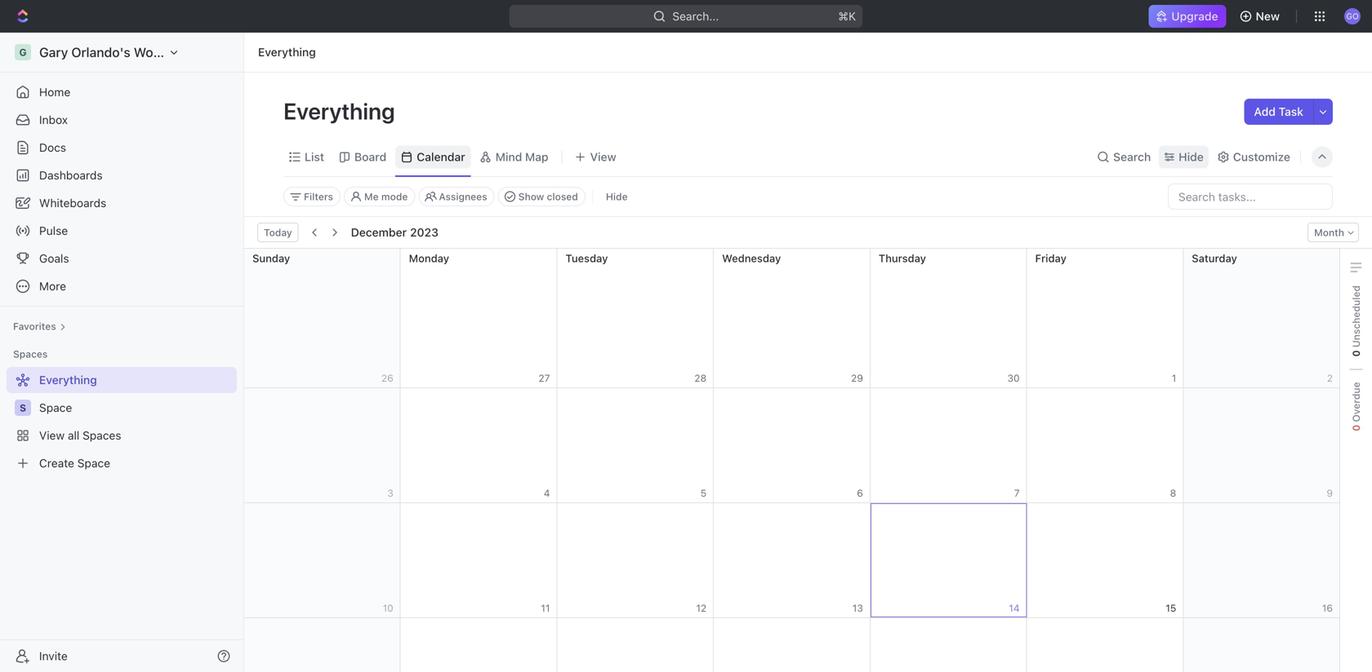 Task type: vqa. For each thing, say whether or not it's contained in the screenshot.


Task type: locate. For each thing, give the bounding box(es) containing it.
whiteboards link
[[7, 190, 237, 216]]

everything for everything link corresponding to grid containing sunday
[[258, 45, 316, 59]]

everything
[[258, 45, 316, 59], [283, 98, 400, 125], [39, 374, 97, 387]]

0 for overdue
[[1350, 425, 1362, 432]]

1 horizontal spatial hide
[[1179, 150, 1204, 164]]

board
[[354, 150, 386, 164]]

goals link
[[7, 246, 237, 272]]

customize
[[1233, 150, 1290, 164]]

0 vertical spatial everything
[[258, 45, 316, 59]]

unscheduled
[[1350, 286, 1362, 351]]

today button
[[257, 223, 299, 243]]

view all spaces
[[39, 429, 121, 443]]

spaces down favorites
[[13, 349, 48, 360]]

view all spaces link
[[7, 423, 234, 449]]

0 horizontal spatial view
[[39, 429, 65, 443]]

14
[[1009, 603, 1020, 615]]

2 row from the top
[[244, 389, 1340, 504]]

inbox
[[39, 113, 68, 127]]

0 vertical spatial everything link
[[254, 42, 320, 62]]

view up hide button on the top left
[[590, 150, 616, 164]]

0
[[1350, 351, 1362, 357], [1350, 425, 1362, 432]]

27
[[538, 373, 550, 384]]

month button
[[1308, 223, 1359, 243]]

tree containing everything
[[7, 368, 237, 477]]

0 horizontal spatial space
[[39, 401, 72, 415]]

0 vertical spatial 0
[[1350, 351, 1362, 357]]

tree
[[7, 368, 237, 477]]

1 vertical spatial 0
[[1350, 425, 1362, 432]]

everything link
[[254, 42, 320, 62], [7, 368, 234, 394]]

row containing 26
[[244, 249, 1340, 389]]

list
[[305, 150, 324, 164]]

0 horizontal spatial hide
[[606, 191, 628, 203]]

0 for unscheduled
[[1350, 351, 1362, 357]]

10
[[383, 603, 393, 615]]

1 row from the top
[[244, 249, 1340, 389]]

⌘k
[[838, 9, 856, 23]]

1 vertical spatial view
[[39, 429, 65, 443]]

view left all
[[39, 429, 65, 443]]

view button
[[569, 146, 622, 169]]

add task
[[1254, 105, 1303, 118]]

0 vertical spatial view
[[590, 150, 616, 164]]

hide right search
[[1179, 150, 1204, 164]]

3 row from the top
[[244, 504, 1340, 619]]

9
[[1327, 488, 1333, 499]]

spaces
[[13, 349, 48, 360], [83, 429, 121, 443]]

hide inside dropdown button
[[1179, 150, 1204, 164]]

everything link for space, , element
[[7, 368, 234, 394]]

invite
[[39, 650, 68, 664]]

0 horizontal spatial spaces
[[13, 349, 48, 360]]

11
[[541, 603, 550, 615]]

view inside tree
[[39, 429, 65, 443]]

1 horizontal spatial everything link
[[254, 42, 320, 62]]

overdue
[[1350, 383, 1362, 425]]

show closed button
[[498, 187, 585, 207]]

dashboards link
[[7, 163, 237, 189]]

calendar link
[[413, 146, 465, 169]]

1 horizontal spatial spaces
[[83, 429, 121, 443]]

everything inside tree
[[39, 374, 97, 387]]

favorites
[[13, 321, 56, 332]]

add task button
[[1244, 99, 1313, 125]]

8
[[1170, 488, 1176, 499]]

gary
[[39, 45, 68, 60]]

1 vertical spatial hide
[[606, 191, 628, 203]]

0 vertical spatial space
[[39, 401, 72, 415]]

space link
[[39, 395, 234, 421]]

view inside button
[[590, 150, 616, 164]]

hide down view dropdown button
[[606, 191, 628, 203]]

space
[[39, 401, 72, 415], [77, 457, 110, 470]]

goals
[[39, 252, 69, 265]]

space down view all spaces on the bottom left of the page
[[77, 457, 110, 470]]

search...
[[673, 9, 719, 23]]

favorites button
[[7, 317, 72, 336]]

workspace
[[134, 45, 201, 60]]

pulse link
[[7, 218, 237, 244]]

view button
[[569, 138, 622, 176]]

hide
[[1179, 150, 1204, 164], [606, 191, 628, 203]]

view
[[590, 150, 616, 164], [39, 429, 65, 443]]

row
[[244, 249, 1340, 389], [244, 389, 1340, 504], [244, 504, 1340, 619], [244, 619, 1340, 673]]

spaces right all
[[83, 429, 121, 443]]

0 horizontal spatial everything link
[[7, 368, 234, 394]]

15
[[1166, 603, 1176, 615]]

wednesday
[[722, 252, 781, 265]]

row containing 10
[[244, 504, 1340, 619]]

grid
[[243, 249, 1340, 673]]

today
[[264, 227, 292, 238]]

4 row from the top
[[244, 619, 1340, 673]]

0 vertical spatial hide
[[1179, 150, 1204, 164]]

more button
[[7, 274, 237, 300]]

home
[[39, 85, 70, 99]]

space right space, , element
[[39, 401, 72, 415]]

row containing 3
[[244, 389, 1340, 504]]

friday
[[1035, 252, 1066, 265]]

tree inside sidebar navigation
[[7, 368, 237, 477]]

1 horizontal spatial space
[[77, 457, 110, 470]]

assignees
[[439, 191, 487, 203]]

Search tasks... text field
[[1169, 185, 1332, 209]]

grid containing sunday
[[243, 249, 1340, 673]]

gary orlando's workspace, , element
[[15, 44, 31, 60]]

1 0 from the top
[[1350, 351, 1362, 357]]

inbox link
[[7, 107, 237, 133]]

2 0 from the top
[[1350, 425, 1362, 432]]

1 horizontal spatial view
[[590, 150, 616, 164]]

2 vertical spatial everything
[[39, 374, 97, 387]]

1 vertical spatial everything link
[[7, 368, 234, 394]]

28
[[694, 373, 707, 384]]



Task type: describe. For each thing, give the bounding box(es) containing it.
go
[[1346, 11, 1359, 21]]

saturday
[[1192, 252, 1237, 265]]

docs
[[39, 141, 66, 154]]

calendar
[[417, 150, 465, 164]]

more
[[39, 280, 66, 293]]

mind map link
[[492, 146, 548, 169]]

upgrade
[[1171, 9, 1218, 23]]

orlando's
[[71, 45, 130, 60]]

13
[[852, 603, 863, 615]]

mode
[[381, 191, 408, 203]]

7
[[1014, 488, 1020, 499]]

me mode button
[[344, 187, 415, 207]]

search
[[1113, 150, 1151, 164]]

12
[[696, 603, 707, 615]]

everything link for grid containing sunday
[[254, 42, 320, 62]]

all
[[68, 429, 79, 443]]

view for view
[[590, 150, 616, 164]]

assignees button
[[418, 187, 495, 207]]

december
[[351, 226, 407, 239]]

monday
[[409, 252, 449, 265]]

new
[[1256, 9, 1280, 23]]

create space
[[39, 457, 110, 470]]

g
[[19, 47, 27, 58]]

mind map
[[495, 150, 548, 164]]

30
[[1007, 373, 1020, 384]]

month
[[1314, 227, 1344, 238]]

filters
[[304, 191, 333, 203]]

create
[[39, 457, 74, 470]]

1 vertical spatial space
[[77, 457, 110, 470]]

closed
[[547, 191, 578, 203]]

1 vertical spatial everything
[[283, 98, 400, 125]]

2023
[[410, 226, 438, 239]]

16
[[1322, 603, 1333, 615]]

everything for space, , element everything link
[[39, 374, 97, 387]]

whiteboards
[[39, 196, 106, 210]]

26
[[381, 373, 393, 384]]

mind
[[495, 150, 522, 164]]

upgrade link
[[1149, 5, 1226, 28]]

sunday
[[252, 252, 290, 265]]

s
[[20, 403, 26, 414]]

me
[[364, 191, 379, 203]]

go button
[[1339, 3, 1365, 29]]

0 vertical spatial spaces
[[13, 349, 48, 360]]

docs link
[[7, 135, 237, 161]]

dashboards
[[39, 169, 103, 182]]

me mode
[[364, 191, 408, 203]]

gary orlando's workspace
[[39, 45, 201, 60]]

hide button
[[1159, 146, 1209, 169]]

map
[[525, 150, 548, 164]]

show closed
[[518, 191, 578, 203]]

create space link
[[7, 451, 234, 477]]

home link
[[7, 79, 237, 105]]

space, , element
[[15, 400, 31, 417]]

2
[[1327, 373, 1333, 384]]

1
[[1172, 373, 1176, 384]]

customize button
[[1212, 146, 1295, 169]]

add
[[1254, 105, 1276, 118]]

list link
[[301, 146, 324, 169]]

filters button
[[283, 187, 341, 207]]

hide inside button
[[606, 191, 628, 203]]

thursday
[[879, 252, 926, 265]]

4
[[544, 488, 550, 499]]

december 2023
[[351, 226, 438, 239]]

new button
[[1233, 3, 1290, 29]]

search button
[[1092, 146, 1156, 169]]

tuesday
[[565, 252, 608, 265]]

task
[[1279, 105, 1303, 118]]

1 vertical spatial spaces
[[83, 429, 121, 443]]

show
[[518, 191, 544, 203]]

hide button
[[599, 187, 634, 207]]

board link
[[351, 146, 386, 169]]

view for view all spaces
[[39, 429, 65, 443]]

6
[[857, 488, 863, 499]]

pulse
[[39, 224, 68, 238]]

5
[[700, 488, 707, 499]]

sidebar navigation
[[0, 33, 247, 673]]

29
[[851, 373, 863, 384]]



